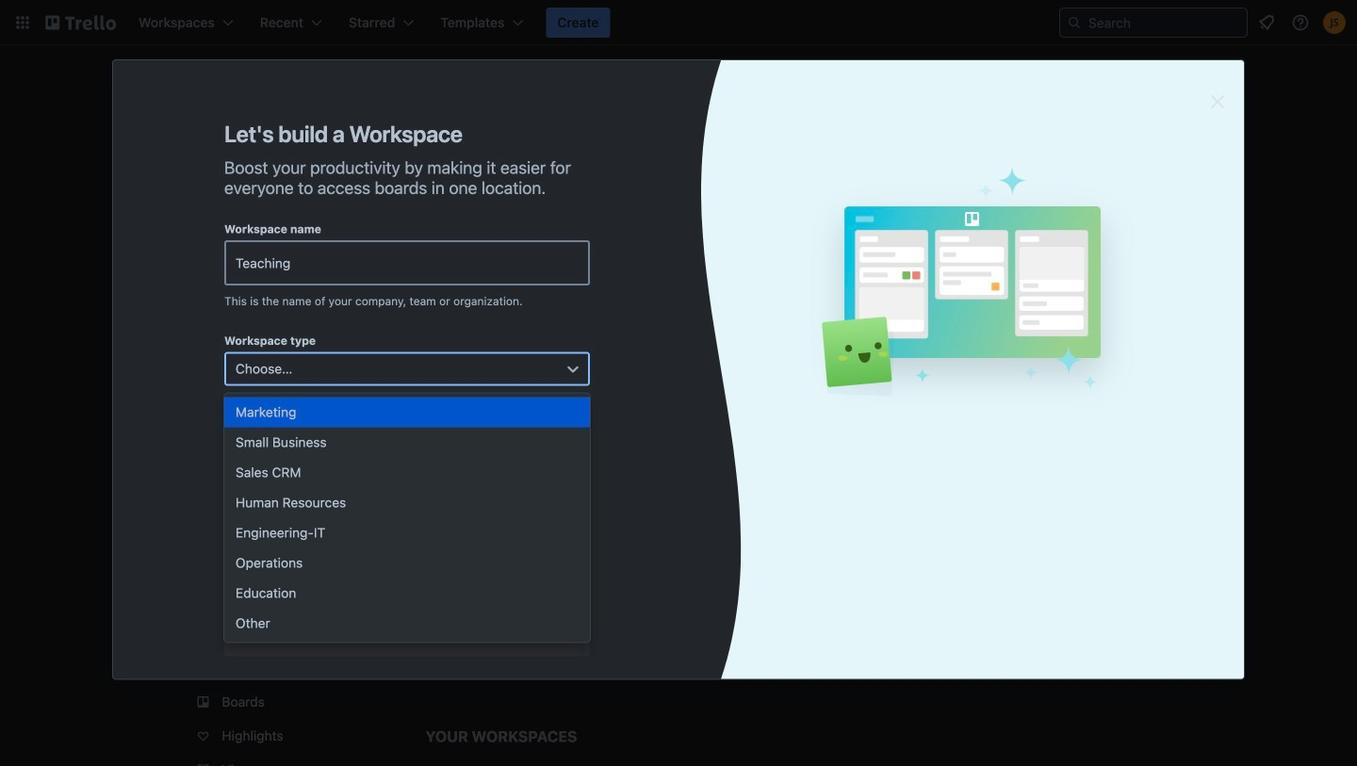 Task type: locate. For each thing, give the bounding box(es) containing it.
add image
[[365, 419, 388, 442]]

primary element
[[0, 0, 1357, 45]]

Taco's Co. text field
[[224, 240, 590, 286]]

0 notifications image
[[1256, 11, 1278, 34]]



Task type: describe. For each thing, give the bounding box(es) containing it.
search image
[[1067, 15, 1082, 30]]

Search field
[[1082, 9, 1247, 36]]

john smith (johnsmith38824343) image
[[1323, 11, 1346, 34]]

open information menu image
[[1291, 13, 1310, 32]]

Our team organizes everything here. text field
[[224, 427, 590, 556]]



Task type: vqa. For each thing, say whether or not it's contained in the screenshot.
template board icon
no



